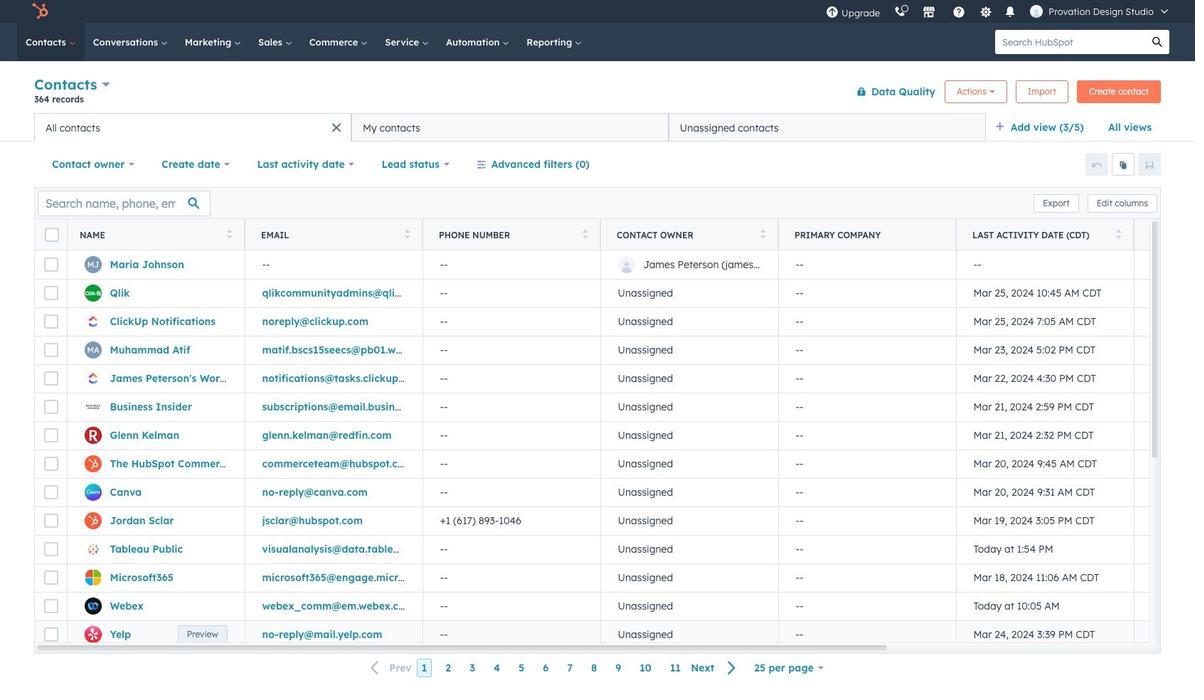 Task type: vqa. For each thing, say whether or not it's contained in the screenshot.
3rd Main Team element from the top
no



Task type: locate. For each thing, give the bounding box(es) containing it.
marketplaces image
[[923, 6, 936, 19]]

1 horizontal spatial press to sort. image
[[760, 229, 766, 239]]

1 horizontal spatial press to sort. image
[[405, 229, 410, 239]]

james peterson image
[[1030, 5, 1043, 18]]

2 press to sort. image from the left
[[760, 229, 766, 239]]

menu
[[819, 0, 1178, 23]]

press to sort. image
[[227, 229, 232, 239], [405, 229, 410, 239], [1116, 229, 1121, 239]]

0 horizontal spatial press to sort. image
[[582, 229, 588, 239]]

0 horizontal spatial press to sort. image
[[227, 229, 232, 239]]

banner
[[34, 73, 1161, 113]]

1 press to sort. image from the left
[[227, 229, 232, 239]]

column header
[[778, 219, 957, 250]]

press to sort. image
[[582, 229, 588, 239], [760, 229, 766, 239]]

1 press to sort. element from the left
[[227, 229, 232, 241]]

2 press to sort. image from the left
[[405, 229, 410, 239]]

pagination navigation
[[362, 659, 745, 678]]

Search HubSpot search field
[[996, 30, 1146, 54]]

3 press to sort. image from the left
[[1116, 229, 1121, 239]]

2 horizontal spatial press to sort. image
[[1116, 229, 1121, 239]]

press to sort. element
[[227, 229, 232, 241], [405, 229, 410, 241], [582, 229, 588, 241], [760, 229, 766, 241], [1116, 229, 1121, 241]]



Task type: describe. For each thing, give the bounding box(es) containing it.
Search name, phone, email addresses, or company search field
[[38, 190, 211, 216]]

3 press to sort. element from the left
[[582, 229, 588, 241]]

5 press to sort. element from the left
[[1116, 229, 1121, 241]]

press to sort. image for fifth press to sort. element from the right
[[227, 229, 232, 239]]

2 press to sort. element from the left
[[405, 229, 410, 241]]

press to sort. image for first press to sort. element from right
[[1116, 229, 1121, 239]]

1 press to sort. image from the left
[[582, 229, 588, 239]]

4 press to sort. element from the left
[[760, 229, 766, 241]]

press to sort. image for 4th press to sort. element from the right
[[405, 229, 410, 239]]



